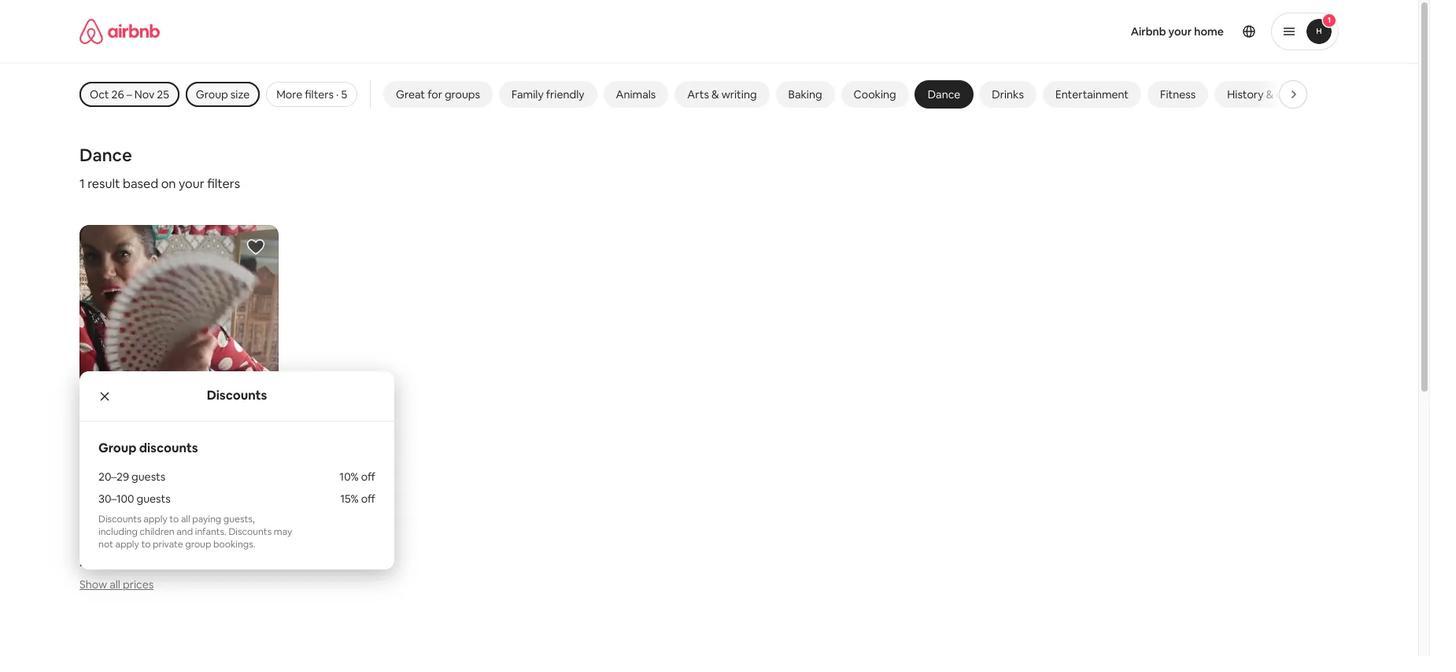 Task type: vqa. For each thing, say whether or not it's contained in the screenshot.
off to the bottom
yes



Task type: describe. For each thing, give the bounding box(es) containing it.
1 vertical spatial apply
[[115, 538, 139, 551]]

0 vertical spatial ·
[[336, 87, 339, 102]]

history
[[1227, 87, 1264, 102]]

family friendly
[[512, 87, 585, 102]]

0 vertical spatial to
[[169, 513, 179, 526]]

private
[[153, 538, 183, 551]]

discounts
[[139, 440, 198, 456]]

animals button
[[603, 81, 669, 108]]

15%
[[340, 492, 359, 506]]

)
[[139, 499, 142, 513]]

10%
[[340, 470, 359, 484]]

arts & writing element
[[687, 87, 757, 102]]

prices
[[123, 578, 154, 592]]

friendly
[[546, 87, 585, 102]]

family
[[512, 87, 544, 102]]

children
[[140, 526, 174, 538]]

save this experience image
[[247, 238, 266, 257]]

group
[[98, 440, 137, 456]]

show all prices button
[[80, 578, 154, 592]]

1 vertical spatial to
[[141, 538, 151, 551]]

including
[[98, 526, 138, 538]]

great
[[396, 87, 425, 102]]

dance inside button
[[928, 87, 961, 102]]

all inside discounts apply to all paying guests, including children and infants. discounts may not apply to private group bookings.
[[181, 513, 190, 526]]

4.99
[[92, 499, 114, 513]]

culture
[[1276, 87, 1312, 102]]

history & culture element
[[1227, 87, 1312, 102]]

not
[[98, 538, 113, 551]]

baking element
[[788, 87, 822, 102]]

more
[[276, 87, 302, 102]]

arts & writing
[[687, 87, 757, 102]]

$16
[[113, 554, 133, 571]]

result
[[87, 176, 120, 192]]

5
[[341, 87, 347, 102]]

person
[[167, 554, 207, 571]]

20–29
[[98, 470, 129, 484]]

arts & writing button
[[675, 81, 770, 108]]

bookings.
[[213, 538, 255, 551]]

history & culture
[[1227, 87, 1312, 102]]

(
[[116, 499, 120, 513]]

and
[[177, 526, 193, 538]]

history & culture button
[[1215, 81, 1324, 108]]

for
[[428, 87, 442, 102]]

off for 15% off
[[361, 492, 375, 506]]

your
[[179, 176, 204, 192]]

1 vertical spatial dance
[[80, 144, 132, 166]]

from $16 $14 / person show all prices
[[80, 554, 207, 592]]

fitness element
[[1160, 87, 1196, 102]]

great for groups
[[396, 87, 480, 102]]

rating 4.99 out of 5; 230 reviews image
[[80, 499, 142, 513]]

great for groups button
[[383, 81, 493, 108]]

off for 10% off
[[361, 470, 375, 484]]

animals
[[616, 87, 656, 102]]

1 result based on your filters
[[80, 176, 240, 192]]

infants.
[[195, 526, 227, 538]]

fitness button
[[1148, 81, 1209, 108]]

spain
[[151, 499, 179, 513]]

guests for 30–100 guests
[[137, 492, 171, 506]]



Task type: locate. For each thing, give the bounding box(es) containing it.
discounts for discounts
[[207, 387, 267, 404]]

filters
[[305, 87, 334, 102], [207, 176, 240, 192]]

0 horizontal spatial all
[[110, 578, 120, 592]]

/
[[159, 554, 164, 571]]

to up private
[[169, 513, 179, 526]]

all inside from $16 $14 / person show all prices
[[110, 578, 120, 592]]

0 horizontal spatial to
[[141, 538, 151, 551]]

0 vertical spatial off
[[361, 470, 375, 484]]

& left culture
[[1266, 87, 1274, 102]]

paying
[[192, 513, 221, 526]]

guests
[[132, 470, 166, 484], [137, 492, 171, 506]]

all
[[181, 513, 190, 526], [110, 578, 120, 592]]

off right 10%
[[361, 470, 375, 484]]

0 horizontal spatial filters
[[207, 176, 240, 192]]

entertainment element
[[1056, 87, 1129, 102]]

20–29 guests
[[98, 470, 166, 484]]

1 vertical spatial all
[[110, 578, 120, 592]]

discounts dialog
[[80, 371, 394, 570]]

dance up result
[[80, 144, 132, 166]]

1 horizontal spatial filters
[[305, 87, 334, 102]]

2 off from the top
[[361, 492, 375, 506]]

30–100 guests
[[98, 492, 171, 506]]

cooking
[[854, 87, 896, 102]]

cooking button
[[841, 81, 909, 108]]

drinks element
[[992, 87, 1024, 102]]

1
[[80, 176, 85, 192]]

filters right your
[[207, 176, 240, 192]]

filters left 5
[[305, 87, 334, 102]]

off
[[361, 470, 375, 484], [361, 492, 375, 506]]

arts
[[687, 87, 709, 102]]

$14
[[136, 554, 156, 571]]

may
[[274, 526, 292, 538]]

& for arts
[[712, 87, 719, 102]]

dance
[[928, 87, 961, 102], [80, 144, 132, 166]]

flamenco class&party with spanish dancer group
[[80, 225, 279, 593]]

1 vertical spatial off
[[361, 492, 375, 506]]

discounts apply to all paying guests, including children and infants. discounts may not apply to private group bookings.
[[98, 513, 292, 551]]

group
[[185, 538, 211, 551]]

1 horizontal spatial dance
[[928, 87, 961, 102]]

0 horizontal spatial ·
[[145, 499, 148, 513]]

groups
[[445, 87, 480, 102]]

on
[[161, 176, 176, 192]]

drinks button
[[980, 81, 1037, 108]]

· inside flamenco class&party with spanish dancer group
[[145, 499, 148, 513]]

1 off from the top
[[361, 470, 375, 484]]

0 horizontal spatial &
[[712, 87, 719, 102]]

group discounts
[[98, 440, 198, 456]]

· right )
[[145, 499, 148, 513]]

all right show
[[110, 578, 120, 592]]

off right 15% on the bottom left of page
[[361, 492, 375, 506]]

0 vertical spatial guests
[[132, 470, 166, 484]]

230
[[120, 499, 139, 513]]

family friendly element
[[512, 87, 585, 102]]

& right 'arts'
[[712, 87, 719, 102]]

based
[[123, 176, 158, 192]]

animals element
[[616, 87, 656, 102]]

guests for 20–29 guests
[[132, 470, 166, 484]]

profile element
[[846, 0, 1339, 63]]

1 vertical spatial guests
[[137, 492, 171, 506]]

1 vertical spatial ·
[[145, 499, 148, 513]]

great for groups element
[[396, 87, 480, 102]]

dance element
[[928, 87, 961, 102]]

0 horizontal spatial dance
[[80, 144, 132, 166]]

1 vertical spatial filters
[[207, 176, 240, 192]]

baking
[[788, 87, 822, 102]]

0 vertical spatial all
[[181, 513, 190, 526]]

0 vertical spatial apply
[[144, 513, 167, 526]]

apply up "$16"
[[115, 538, 139, 551]]

show
[[80, 578, 107, 592]]

15% off
[[340, 492, 375, 506]]

from
[[80, 554, 110, 571]]

family friendly button
[[499, 81, 597, 108]]

entertainment button
[[1043, 81, 1141, 108]]

baking button
[[776, 81, 835, 108]]

·
[[336, 87, 339, 102], [145, 499, 148, 513]]

entertainment
[[1056, 87, 1129, 102]]

0 horizontal spatial apply
[[115, 538, 139, 551]]

dance left drinks
[[928, 87, 961, 102]]

1 horizontal spatial apply
[[144, 513, 167, 526]]

& for history
[[1266, 87, 1274, 102]]

· left 5
[[336, 87, 339, 102]]

10% off
[[340, 470, 375, 484]]

more filters · 5
[[276, 87, 347, 102]]

writing
[[722, 87, 757, 102]]

discounts
[[207, 387, 267, 404], [98, 513, 141, 526], [229, 526, 272, 538]]

drinks
[[992, 87, 1024, 102]]

all left paying
[[181, 513, 190, 526]]

2 & from the left
[[1266, 87, 1274, 102]]

30–100
[[98, 492, 134, 506]]

fitness
[[1160, 87, 1196, 102]]

cooking element
[[854, 87, 896, 102]]

&
[[712, 87, 719, 102], [1266, 87, 1274, 102]]

apply right )
[[144, 513, 167, 526]]

4.99 ( 230 ) · spain
[[92, 499, 179, 513]]

0 vertical spatial filters
[[305, 87, 334, 102]]

1 horizontal spatial ·
[[336, 87, 339, 102]]

discounts for discounts apply to all paying guests, including children and infants. discounts may not apply to private group bookings.
[[98, 513, 141, 526]]

0 vertical spatial dance
[[928, 87, 961, 102]]

1 horizontal spatial &
[[1266, 87, 1274, 102]]

to
[[169, 513, 179, 526], [141, 538, 151, 551]]

guests,
[[223, 513, 255, 526]]

1 & from the left
[[712, 87, 719, 102]]

dance button
[[915, 81, 973, 108]]

1 horizontal spatial to
[[169, 513, 179, 526]]

1 horizontal spatial all
[[181, 513, 190, 526]]

apply
[[144, 513, 167, 526], [115, 538, 139, 551]]

to up $14
[[141, 538, 151, 551]]



